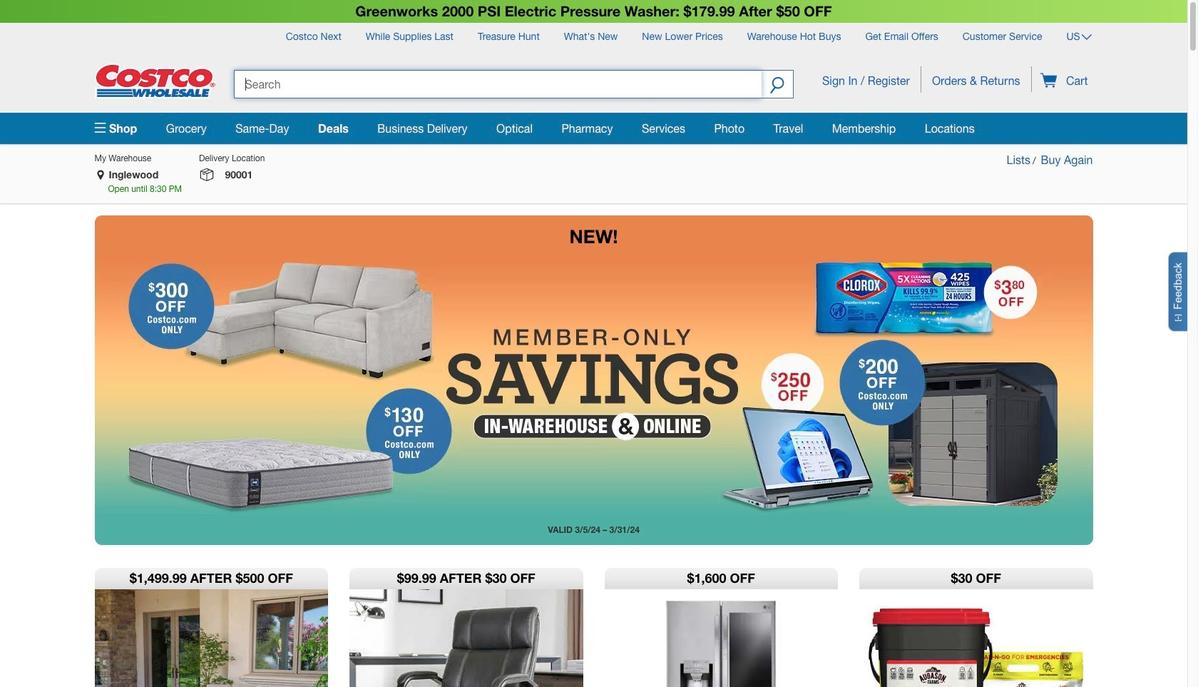Task type: vqa. For each thing, say whether or not it's contained in the screenshot.
"search" Image
yes



Task type: describe. For each thing, give the bounding box(es) containing it.
sunvilla harrington 4-piece outdoor seating set image
[[95, 589, 328, 687]]

true innovations mid-back manager chair image
[[350, 589, 583, 687]]



Task type: locate. For each thing, give the bounding box(es) containing it.
main element
[[95, 112, 1093, 144]]

member only savings in warehouse and online image
[[95, 259, 1093, 514]]

Search text field
[[234, 70, 762, 98], [234, 70, 762, 98]]

costco us homepage image
[[95, 63, 216, 98]]

augason farms deluxe 30-day emergency food supply 5-gallon survival food with 72-hour be ready "on-the-go" kit (226 total servings) image
[[860, 589, 1093, 687]]

lg 28 cu. ft. smart wi-fi enabled instaview door-in-door french door refrigerator image
[[605, 589, 838, 687]]

search image
[[770, 76, 785, 96]]



